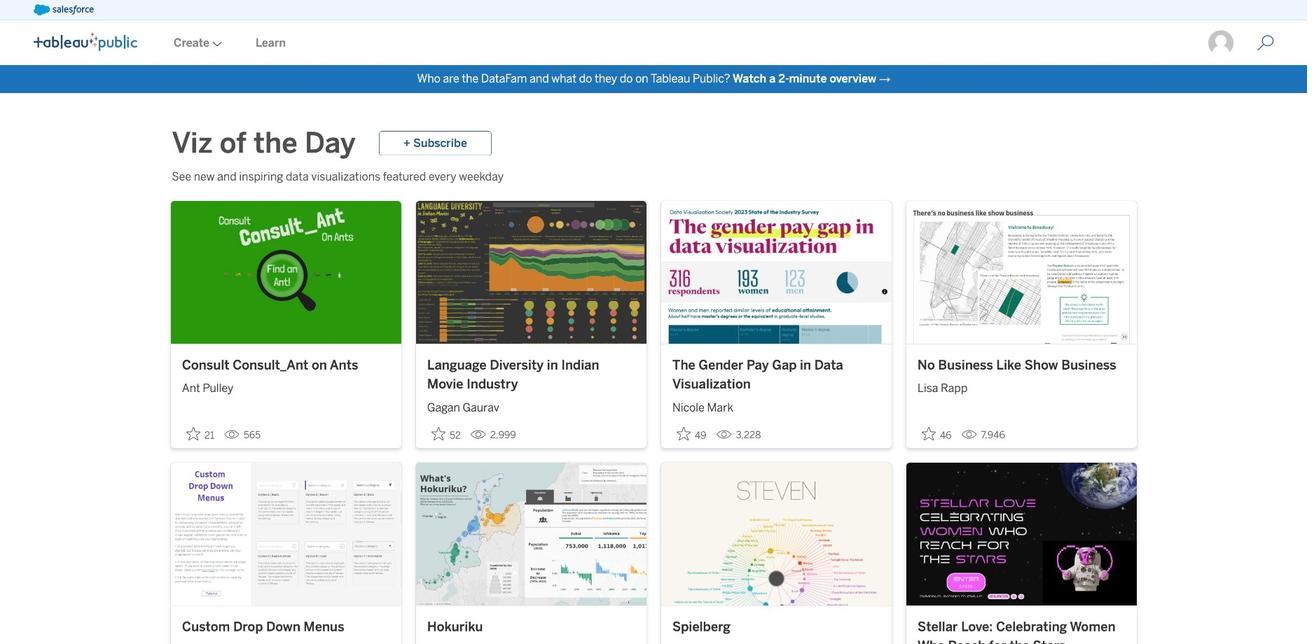 Task type: describe. For each thing, give the bounding box(es) containing it.
4 add favorite button from the left
[[918, 423, 956, 445]]

2 add favorite image from the left
[[922, 427, 936, 441]]

add favorite image for 3rd add favorite button from right
[[431, 427, 445, 441]]

1 add favorite image from the left
[[186, 427, 200, 441]]

gary.orlando image
[[1207, 29, 1235, 57]]

logo image
[[34, 33, 137, 51]]



Task type: vqa. For each thing, say whether or not it's contained in the screenshot.
1st Add Favorite button
yes



Task type: locate. For each thing, give the bounding box(es) containing it.
1 horizontal spatial add favorite image
[[922, 427, 936, 441]]

2 add favorite button from the left
[[427, 423, 465, 445]]

1 add favorite button from the left
[[182, 423, 218, 445]]

2 add favorite image from the left
[[677, 427, 691, 441]]

salesforce logo image
[[34, 4, 94, 15]]

Add Favorite button
[[182, 423, 218, 445], [427, 423, 465, 445], [672, 423, 711, 445], [918, 423, 956, 445]]

add favorite image
[[431, 427, 445, 441], [677, 427, 691, 441]]

0 horizontal spatial add favorite image
[[186, 427, 200, 441]]

add favorite image for 2nd add favorite button from right
[[677, 427, 691, 441]]

0 horizontal spatial add favorite image
[[431, 427, 445, 441]]

1 horizontal spatial add favorite image
[[677, 427, 691, 441]]

viz of the day heading
[[172, 124, 368, 163]]

workbook thumbnail image
[[171, 201, 401, 344], [416, 201, 646, 344], [661, 201, 892, 344], [906, 201, 1137, 344], [171, 463, 401, 606], [416, 463, 646, 606], [661, 463, 892, 606], [906, 463, 1137, 606]]

go to search image
[[1240, 35, 1291, 52]]

1 add favorite image from the left
[[431, 427, 445, 441]]

add favorite image
[[186, 427, 200, 441], [922, 427, 936, 441]]

create image
[[209, 41, 222, 47]]

3 add favorite button from the left
[[672, 423, 711, 445]]



